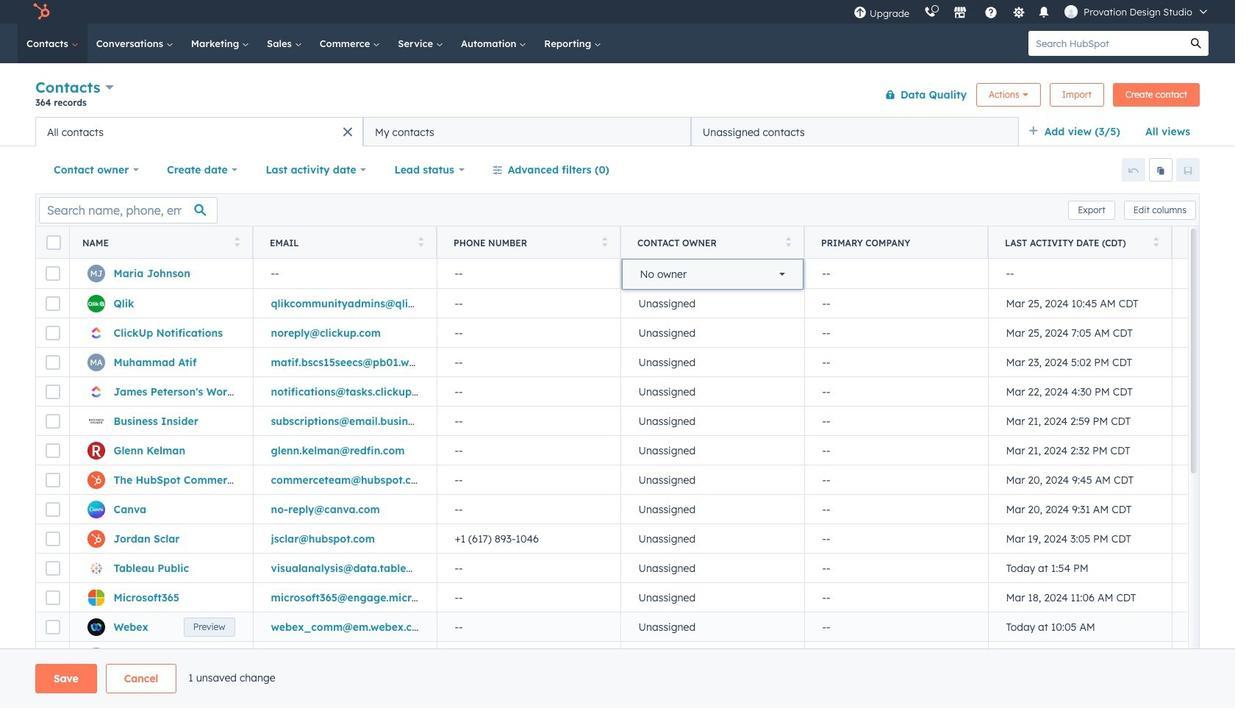 Task type: describe. For each thing, give the bounding box(es) containing it.
4 press to sort. image from the left
[[786, 236, 791, 247]]

2 press to sort. image from the left
[[418, 236, 424, 247]]

4 press to sort. element from the left
[[786, 236, 791, 249]]

5 press to sort. element from the left
[[1154, 236, 1159, 249]]

2 press to sort. element from the left
[[418, 236, 424, 249]]

1 press to sort. image from the left
[[234, 236, 240, 247]]

marketplaces image
[[954, 7, 967, 20]]

press to sort. image
[[1154, 236, 1159, 247]]

1 press to sort. element from the left
[[234, 236, 240, 249]]



Task type: vqa. For each thing, say whether or not it's contained in the screenshot.
up
no



Task type: locate. For each thing, give the bounding box(es) containing it.
menu
[[847, 0, 1218, 24]]

banner
[[35, 75, 1200, 117]]

press to sort. element
[[234, 236, 240, 249], [418, 236, 424, 249], [602, 236, 608, 249], [786, 236, 791, 249], [1154, 236, 1159, 249]]

column header
[[805, 227, 989, 259]]

3 press to sort. image from the left
[[602, 236, 608, 247]]

Search name, phone, email addresses, or company search field
[[39, 197, 218, 223]]

Search HubSpot search field
[[1029, 31, 1184, 56]]

page section element
[[0, 664, 1236, 694]]

3 press to sort. element from the left
[[602, 236, 608, 249]]

james peterson image
[[1065, 5, 1078, 18]]

press to sort. image
[[234, 236, 240, 247], [418, 236, 424, 247], [602, 236, 608, 247], [786, 236, 791, 247]]



